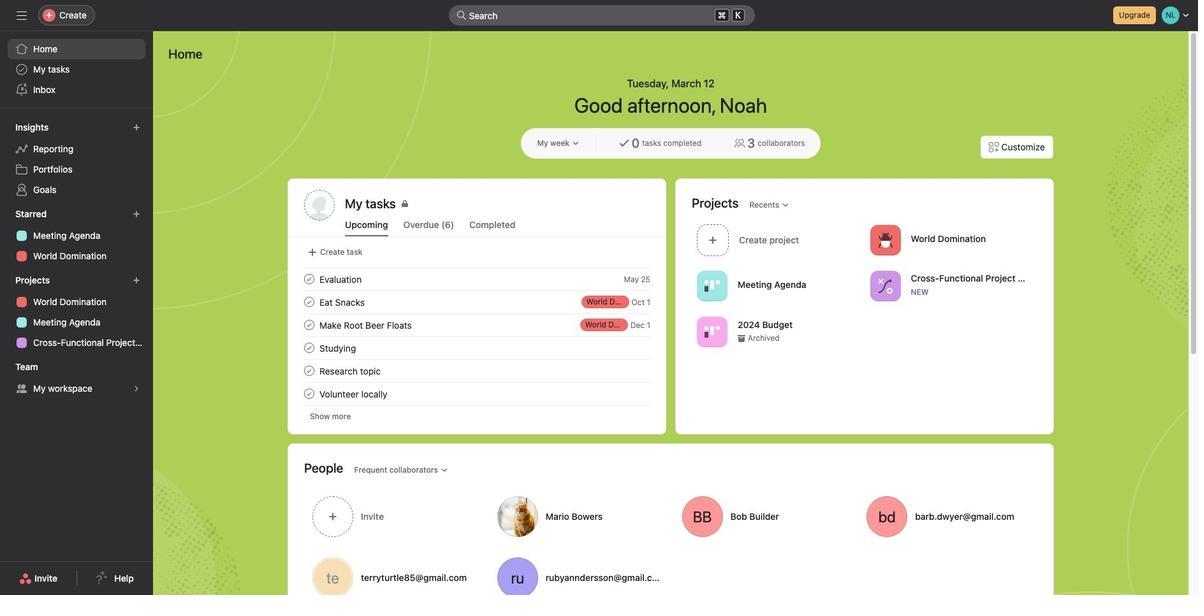 Task type: describe. For each thing, give the bounding box(es) containing it.
teams element
[[0, 356, 153, 402]]

3 mark complete checkbox from the top
[[302, 363, 317, 379]]

insights element
[[0, 116, 153, 203]]

board image
[[705, 278, 720, 294]]

mark complete image for second mark complete checkbox from the top of the page
[[302, 295, 317, 310]]

mark complete image for 2nd mark complete checkbox from the bottom
[[302, 272, 317, 287]]

hide sidebar image
[[17, 10, 27, 20]]

2 mark complete checkbox from the top
[[302, 295, 317, 310]]

starred element
[[0, 203, 153, 269]]

1 mark complete checkbox from the top
[[302, 272, 317, 287]]

bug image
[[878, 232, 893, 248]]

line_and_symbols image
[[878, 278, 893, 294]]

mark complete image for 1st mark complete option from the bottom of the page
[[302, 386, 317, 402]]

4 mark complete checkbox from the top
[[302, 386, 317, 402]]

mark complete image for third mark complete option from the bottom
[[302, 341, 317, 356]]

new insights image
[[133, 124, 140, 131]]



Task type: locate. For each thing, give the bounding box(es) containing it.
mark complete image for 1st mark complete option
[[302, 318, 317, 333]]

2 mark complete image from the top
[[302, 295, 317, 310]]

projects element
[[0, 269, 153, 356]]

add profile photo image
[[304, 190, 335, 221]]

2 mark complete checkbox from the top
[[302, 341, 317, 356]]

new project or portfolio image
[[133, 277, 140, 284]]

3 mark complete image from the top
[[302, 318, 317, 333]]

board image
[[705, 324, 720, 340]]

6 mark complete image from the top
[[302, 386, 317, 402]]

mark complete image for 2nd mark complete option from the bottom of the page
[[302, 363, 317, 379]]

5 mark complete image from the top
[[302, 363, 317, 379]]

1 vertical spatial mark complete checkbox
[[302, 295, 317, 310]]

1 mark complete image from the top
[[302, 272, 317, 287]]

None field
[[449, 5, 755, 26]]

4 mark complete image from the top
[[302, 341, 317, 356]]

Mark complete checkbox
[[302, 272, 317, 287], [302, 295, 317, 310]]

0 vertical spatial mark complete checkbox
[[302, 272, 317, 287]]

mark complete image
[[302, 272, 317, 287], [302, 295, 317, 310], [302, 318, 317, 333], [302, 341, 317, 356], [302, 363, 317, 379], [302, 386, 317, 402]]

prominent image
[[456, 10, 466, 20]]

global element
[[0, 31, 153, 108]]

Mark complete checkbox
[[302, 318, 317, 333], [302, 341, 317, 356], [302, 363, 317, 379], [302, 386, 317, 402]]

see details, my workspace image
[[133, 385, 140, 393]]

add items to starred image
[[133, 210, 140, 218]]

1 mark complete checkbox from the top
[[302, 318, 317, 333]]

Search tasks, projects, and more text field
[[449, 5, 755, 26]]



Task type: vqa. For each thing, say whether or not it's contained in the screenshot.
Full Screen icon
no



